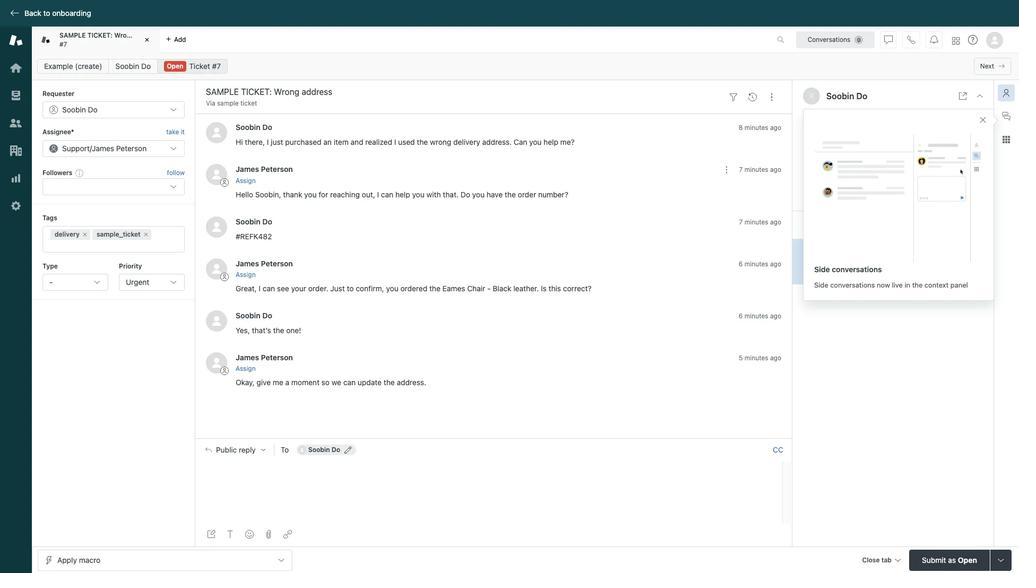 Task type: describe. For each thing, give the bounding box(es) containing it.
6 minutes ago text field for yes, that's the one!
[[739, 312, 781, 320]]

i right the great,
[[259, 284, 261, 293]]

8 inside conversationlabel log
[[739, 124, 743, 132]]

back to onboarding link
[[0, 8, 96, 18]]

info on adding followers image
[[76, 169, 84, 177]]

give
[[257, 378, 271, 387]]

james inside assignee* element
[[92, 144, 114, 153]]

apply
[[57, 556, 77, 565]]

assign for hello soobin, thank you for reaching out, i can help you with that. do you have the order number?
[[236, 177, 256, 185]]

ago for hello soobin, thank you for reaching out, i can help you with that. do you have the order number?
[[770, 166, 781, 174]]

example (create) button
[[37, 59, 109, 74]]

great,
[[236, 284, 257, 293]]

sample_ticket
[[97, 230, 141, 238]]

conversations for side conversations now live in the context panel
[[830, 281, 875, 289]]

6 minutes ago for great, i can see your order. just to confirm, you ordered the
[[739, 260, 781, 268]]

side conversations
[[814, 265, 882, 274]]

urgent
[[126, 278, 149, 287]]

confirm,
[[356, 284, 384, 293]]

conversations
[[808, 35, 851, 43]]

side conversations now live in the context panel
[[814, 281, 968, 289]]

assign button for great, i can see your order. just to confirm, you ordered the
[[236, 270, 256, 280]]

views image
[[9, 89, 23, 102]]

soobin right user image
[[827, 91, 854, 101]]

you left ordered
[[386, 284, 399, 293]]

used
[[398, 138, 415, 147]]

soobin do link for yes, that's the one!
[[236, 311, 272, 320]]

address for sample ticket: wrong address 8 minutes ago status open
[[909, 245, 936, 254]]

reply
[[239, 446, 256, 454]]

wrong for sample ticket: wrong address 8 minutes ago status open
[[884, 245, 907, 254]]

james for okay, give me a moment so we can update the address.
[[236, 353, 259, 362]]

#7 inside secondary 'element'
[[212, 62, 221, 71]]

customers image
[[9, 116, 23, 130]]

peterson for hello soobin, thank you for reaching out, i can help you with that. do you have the order number?
[[261, 165, 293, 174]]

add attachment image
[[264, 530, 273, 539]]

soobin inside secondary 'element'
[[115, 62, 139, 71]]

you right can
[[529, 138, 542, 147]]

take it
[[166, 128, 185, 136]]

example
[[44, 62, 73, 71]]

5 avatar image from the top
[[206, 311, 227, 332]]

- inside conversationlabel log
[[487, 284, 491, 293]]

6 minutes ago for yes, that's the one!
[[739, 312, 781, 320]]

take it button
[[166, 127, 185, 138]]

priority
[[119, 262, 142, 270]]

update
[[358, 378, 382, 387]]

yes, that's the one!
[[236, 326, 301, 335]]

local
[[803, 133, 821, 142]]

the left one!
[[273, 326, 284, 335]]

james peterson assign for okay, give me a moment so we can update the address.
[[236, 353, 293, 373]]

conversationlabel log
[[195, 114, 792, 439]]

reaching
[[330, 190, 360, 199]]

james for hello soobin, thank you for reaching out, i can help you with that. do you have the order number?
[[236, 165, 259, 174]]

type
[[42, 262, 58, 270]]

7 minutes ago for #refk482
[[739, 218, 781, 226]]

macro
[[79, 556, 100, 565]]

peterson inside assignee* element
[[116, 144, 147, 153]]

1 vertical spatial can
[[263, 284, 275, 293]]

back
[[24, 8, 41, 18]]

it
[[181, 128, 185, 136]]

follow button
[[167, 168, 185, 178]]

draft mode image
[[207, 530, 216, 539]]

ago for yes, that's the one!
[[770, 312, 781, 320]]

this
[[549, 284, 561, 293]]

ago inside sample ticket: wrong address 8 minutes ago status open
[[855, 257, 866, 265]]

user image
[[808, 93, 815, 99]]

notes
[[803, 167, 823, 176]]

(united
[[880, 150, 905, 159]]

4 avatar image from the top
[[206, 258, 227, 280]]

correct?
[[563, 284, 592, 293]]

09:36
[[866, 133, 886, 142]]

1 avatar image from the top
[[206, 122, 227, 144]]

1 vertical spatial delivery
[[55, 230, 80, 238]]

i left used at the left top of the page
[[394, 138, 396, 147]]

sample
[[217, 99, 239, 107]]

apply macro
[[57, 556, 100, 565]]

do up #refk482
[[262, 217, 272, 226]]

7 minutes ago for hello soobin, thank you for reaching out, i can help you with that. do you have the order number?
[[739, 166, 781, 174]]

assign button for okay, give me a moment so we can update the address.
[[236, 364, 256, 374]]

now
[[877, 281, 890, 289]]

admin image
[[9, 199, 23, 213]]

out,
[[362, 190, 375, 199]]

the right update
[[384, 378, 395, 387]]

language
[[803, 150, 837, 159]]

soobin inside requester element
[[62, 105, 86, 114]]

one!
[[286, 326, 301, 335]]

english (united states)
[[853, 150, 932, 159]]

additional actions image
[[722, 165, 731, 174]]

email
[[803, 116, 821, 125]]

so
[[322, 378, 330, 387]]

close image
[[142, 35, 152, 45]]

open inside secondary 'element'
[[167, 62, 183, 70]]

leather.
[[513, 284, 539, 293]]

urgent button
[[119, 274, 185, 291]]

Add user notes text field
[[853, 166, 981, 203]]

to
[[281, 445, 289, 454]]

via sample ticket
[[206, 99, 257, 107]]

soobin up there, on the left top of page
[[236, 123, 260, 132]]

side for side conversations now live in the context panel
[[814, 281, 828, 289]]

remove image for sample_ticket
[[143, 231, 149, 238]]

assign button for hello soobin, thank you for reaching out, i can help you with that. do you have the order number?
[[236, 176, 256, 186]]

via
[[206, 99, 215, 107]]

soobin do link for #refk482
[[236, 217, 272, 226]]

order.
[[308, 284, 328, 293]]

hide composer image
[[489, 434, 498, 443]]

soobin up #refk482
[[236, 217, 260, 226]]

hello
[[236, 190, 253, 199]]

delivery inside conversationlabel log
[[453, 138, 480, 147]]

that's
[[252, 326, 271, 335]]

conversations for side conversations
[[832, 265, 882, 274]]

6 for great, i can see your order. just to confirm, you ordered the
[[739, 260, 743, 268]]

close image
[[976, 92, 984, 100]]

english
[[853, 150, 878, 159]]

next button
[[974, 58, 1011, 75]]

you left have
[[472, 190, 485, 199]]

0 vertical spatial can
[[381, 190, 393, 199]]

chair
[[467, 284, 485, 293]]

requester element
[[42, 102, 185, 119]]

can
[[514, 138, 527, 147]]

number?
[[538, 190, 568, 199]]

time
[[823, 133, 838, 142]]

to inside conversationlabel log
[[347, 284, 354, 293]]

edit user image
[[344, 446, 352, 454]]

tags
[[42, 214, 57, 222]]

1 horizontal spatial can
[[343, 378, 356, 387]]

example (create)
[[44, 62, 102, 71]]

hello soobin, thank you for reaching out, i can help you with that. do you have the order number?
[[236, 190, 568, 199]]

purchased
[[285, 138, 321, 147]]

next
[[980, 62, 994, 70]]

ago for okay, give me a moment so we can update the address.
[[770, 354, 781, 362]]

submit
[[922, 556, 946, 565]]

public reply button
[[196, 439, 274, 461]]

#7 inside the sample ticket: wrong address #7
[[59, 40, 67, 48]]

soobin do link for hi there, i just purchased an item and realized i used the wrong delivery address. can you help me?
[[236, 123, 272, 132]]

peterson for okay, give me a moment so we can update the address.
[[261, 353, 293, 362]]

james peterson link for okay, give me a moment so we can update the address.
[[236, 353, 293, 362]]

ago for great, i can see your order. just to confirm, you ordered the
[[770, 260, 781, 268]]

ticket
[[189, 62, 210, 71]]

- inside popup button
[[49, 278, 53, 287]]

wrong
[[430, 138, 451, 147]]

minutes down events image
[[745, 124, 768, 132]]

do left edit user icon at the bottom of the page
[[332, 446, 340, 454]]

back to onboarding
[[24, 8, 91, 18]]

you left for
[[304, 190, 317, 199]]

okay, give me a moment so we can update the address.
[[236, 378, 426, 387]]

get started image
[[9, 61, 23, 75]]

add
[[174, 35, 186, 43]]

soobin do right 'soobin.do@example.com' image
[[308, 446, 340, 454]]

black
[[493, 284, 511, 293]]

hi there, i just purchased an item and realized i used the wrong delivery address. can you help me?
[[236, 138, 575, 147]]

add button
[[159, 27, 192, 53]]

7 for #refk482
[[739, 218, 743, 226]]

tab containing sample ticket: wrong address
[[32, 27, 161, 53]]

james peterson assign for great, i can see your order. just to confirm, you ordered the
[[236, 259, 293, 279]]



Task type: locate. For each thing, give the bounding box(es) containing it.
1 vertical spatial address
[[909, 245, 936, 254]]

soobin do up #refk482
[[236, 217, 272, 226]]

1 horizontal spatial open
[[846, 269, 862, 277]]

open inside sample ticket: wrong address 8 minutes ago status open
[[846, 269, 862, 277]]

order
[[518, 190, 536, 199]]

0 vertical spatial to
[[43, 8, 50, 18]]

0 horizontal spatial address
[[136, 31, 161, 39]]

0 vertical spatial 7 minutes ago
[[739, 166, 781, 174]]

is
[[541, 284, 547, 293]]

the right have
[[505, 190, 516, 199]]

james for great, i can see your order. just to confirm, you ordered the
[[236, 259, 259, 268]]

1 vertical spatial open
[[846, 269, 862, 277]]

onboarding
[[52, 8, 91, 18]]

james peterson assign
[[236, 165, 293, 185], [236, 259, 293, 279], [236, 353, 293, 373]]

ticket actions image
[[768, 93, 776, 101]]

do up just on the top of page
[[262, 123, 272, 132]]

sample inside the sample ticket: wrong address #7
[[59, 31, 86, 39]]

0 horizontal spatial sample
[[59, 31, 86, 39]]

minutes down 7 minutes ago text field
[[745, 260, 768, 268]]

1 horizontal spatial wrong
[[884, 245, 907, 254]]

1 vertical spatial ticket:
[[855, 245, 882, 254]]

0 horizontal spatial ticket:
[[87, 31, 113, 39]]

1 horizontal spatial to
[[347, 284, 354, 293]]

1 horizontal spatial -
[[487, 284, 491, 293]]

displays possible ticket submission types image
[[997, 556, 1005, 565]]

1 horizontal spatial delivery
[[453, 138, 480, 147]]

live
[[892, 281, 903, 289]]

requester
[[42, 90, 75, 98]]

1 vertical spatial 7 minutes ago
[[739, 218, 781, 226]]

ticket: for sample ticket: wrong address #7
[[87, 31, 113, 39]]

avatar image
[[206, 122, 227, 144], [206, 164, 227, 185], [206, 216, 227, 238], [206, 258, 227, 280], [206, 311, 227, 332], [206, 352, 227, 374]]

james peterson link up give
[[236, 353, 293, 362]]

soobin do down close image
[[115, 62, 151, 71]]

to right the back
[[43, 8, 50, 18]]

1 assign from the top
[[236, 177, 256, 185]]

/
[[90, 144, 92, 153]]

soobin up yes,
[[236, 311, 260, 320]]

0 vertical spatial assign button
[[236, 176, 256, 186]]

soobin do link up there, on the left top of page
[[236, 123, 272, 132]]

tab
[[882, 556, 892, 564]]

remove image for delivery
[[82, 231, 88, 238]]

2 7 from the top
[[739, 218, 743, 226]]

2 side from the top
[[814, 281, 828, 289]]

1 remove image from the left
[[82, 231, 88, 238]]

the right used at the left top of the page
[[417, 138, 428, 147]]

1 assign button from the top
[[236, 176, 256, 186]]

2 vertical spatial assign
[[236, 365, 256, 373]]

assign up the great,
[[236, 271, 256, 279]]

-
[[49, 278, 53, 287], [487, 284, 491, 293]]

0 vertical spatial 6
[[739, 260, 743, 268]]

tabs tab list
[[32, 27, 766, 53]]

1 7 minutes ago from the top
[[739, 166, 781, 174]]

2 horizontal spatial open
[[958, 556, 977, 565]]

insert emojis image
[[245, 530, 254, 539]]

1 vertical spatial assign
[[236, 271, 256, 279]]

okay,
[[236, 378, 255, 387]]

0 horizontal spatial wrong
[[114, 31, 135, 39]]

7 minutes ago down 7 minutes ago text box
[[739, 218, 781, 226]]

wrong for sample ticket: wrong address #7
[[114, 31, 135, 39]]

3 james peterson link from the top
[[236, 353, 293, 362]]

have
[[487, 190, 503, 199]]

james up okay,
[[236, 353, 259, 362]]

ticket: up (create)
[[87, 31, 113, 39]]

do right that.
[[461, 190, 470, 199]]

1 horizontal spatial address
[[909, 245, 936, 254]]

0 vertical spatial delivery
[[453, 138, 480, 147]]

0 vertical spatial address
[[136, 31, 161, 39]]

0 vertical spatial help
[[544, 138, 558, 147]]

address.
[[482, 138, 512, 147], [397, 378, 426, 387]]

sample for sample ticket: wrong address 8 minutes ago status open
[[824, 245, 853, 254]]

1 vertical spatial side
[[814, 281, 828, 289]]

secondary element
[[32, 56, 1019, 77]]

minutes for yes, that's the one!
[[745, 312, 768, 320]]

2 assign from the top
[[236, 271, 256, 279]]

eames
[[443, 284, 465, 293]]

1 horizontal spatial sample
[[824, 245, 853, 254]]

james peterson link
[[236, 165, 293, 174], [236, 259, 293, 268], [236, 353, 293, 362]]

address. right update
[[397, 378, 426, 387]]

2 assign button from the top
[[236, 270, 256, 280]]

see
[[277, 284, 289, 293]]

address for sample ticket: wrong address #7
[[136, 31, 161, 39]]

1 james peterson link from the top
[[236, 165, 293, 174]]

1 6 from the top
[[739, 260, 743, 268]]

an
[[323, 138, 332, 147]]

do down close image
[[141, 62, 151, 71]]

i
[[267, 138, 269, 147], [394, 138, 396, 147], [377, 190, 379, 199], [259, 284, 261, 293]]

6 minutes ago text field
[[739, 260, 781, 268], [739, 312, 781, 320]]

open right status
[[846, 269, 862, 277]]

open left ticket
[[167, 62, 183, 70]]

minutes up 5 minutes ago text field
[[745, 312, 768, 320]]

soobin right 'soobin.do@example.com' image
[[308, 446, 330, 454]]

0 vertical spatial open
[[167, 62, 183, 70]]

6 for yes, that's the one!
[[739, 312, 743, 320]]

soobin do inside requester element
[[62, 105, 98, 114]]

0 vertical spatial sample
[[59, 31, 86, 39]]

address inside the sample ticket: wrong address #7
[[136, 31, 161, 39]]

1 horizontal spatial ticket:
[[855, 245, 882, 254]]

3 avatar image from the top
[[206, 216, 227, 238]]

do up yes, that's the one!
[[262, 311, 272, 320]]

1 vertical spatial #7
[[212, 62, 221, 71]]

peterson for great, i can see your order. just to confirm, you ordered the
[[261, 259, 293, 268]]

organizations image
[[9, 144, 23, 158]]

can right out,
[[381, 190, 393, 199]]

the left the eames
[[429, 284, 441, 293]]

- right chair
[[487, 284, 491, 293]]

soobin do link down close image
[[109, 59, 158, 74]]

filter image
[[729, 93, 738, 101]]

help left with
[[395, 190, 410, 199]]

i right out,
[[377, 190, 379, 199]]

sample up side conversations
[[824, 245, 853, 254]]

soobin do
[[115, 62, 151, 71], [827, 91, 868, 101], [62, 105, 98, 114], [236, 123, 272, 132], [236, 217, 272, 226], [236, 311, 272, 320], [308, 446, 340, 454]]

2 avatar image from the top
[[206, 164, 227, 185]]

assign for okay, give me a moment so we can update the address.
[[236, 365, 256, 373]]

0 horizontal spatial #7
[[59, 40, 67, 48]]

reporting image
[[9, 171, 23, 185]]

take
[[166, 128, 179, 136]]

can left see
[[263, 284, 275, 293]]

to inside "link"
[[43, 8, 50, 18]]

address left add
[[136, 31, 161, 39]]

1 vertical spatial 6
[[739, 312, 743, 320]]

1 vertical spatial 7
[[739, 218, 743, 226]]

1 horizontal spatial 8 minutes ago text field
[[824, 257, 866, 265]]

7 minutes ago
[[739, 166, 781, 174], [739, 218, 781, 226]]

3 assign button from the top
[[236, 364, 256, 374]]

6 minutes ago down 7 minutes ago text field
[[739, 260, 781, 268]]

assign for great, i can see your order. just to confirm, you ordered the
[[236, 271, 256, 279]]

cc button
[[773, 445, 784, 455]]

panel
[[951, 281, 968, 289]]

1 horizontal spatial #7
[[212, 62, 221, 71]]

james up hello
[[236, 165, 259, 174]]

delivery right wrong
[[453, 138, 480, 147]]

followers element
[[42, 178, 185, 195]]

conversations down side conversations
[[830, 281, 875, 289]]

0 horizontal spatial 8
[[739, 124, 743, 132]]

fri, 09:36 cst
[[853, 133, 903, 142]]

6 avatar image from the top
[[206, 352, 227, 374]]

minutes right 5
[[745, 354, 768, 362]]

james right the support
[[92, 144, 114, 153]]

1 vertical spatial help
[[395, 190, 410, 199]]

item
[[334, 138, 349, 147]]

james up the great,
[[236, 259, 259, 268]]

a
[[285, 378, 289, 387]]

james peterson assign up soobin, on the top left of page
[[236, 165, 293, 185]]

assign button up okay,
[[236, 364, 256, 374]]

and
[[351, 138, 363, 147]]

wrong up 'live'
[[884, 245, 907, 254]]

minutes for hello soobin, thank you for reaching out, i can help you with that. do you have the order number?
[[745, 166, 768, 174]]

2 6 from the top
[[739, 312, 743, 320]]

status
[[824, 269, 844, 277]]

peterson up see
[[261, 259, 293, 268]]

wrong inside the sample ticket: wrong address #7
[[114, 31, 135, 39]]

ago
[[770, 124, 781, 132], [770, 166, 781, 174], [770, 218, 781, 226], [855, 257, 866, 265], [770, 260, 781, 268], [770, 312, 781, 320], [770, 354, 781, 362]]

add link (cmd k) image
[[283, 530, 292, 539]]

1 vertical spatial james peterson assign
[[236, 259, 293, 279]]

2 james peterson link from the top
[[236, 259, 293, 268]]

6 minutes ago text field up "5 minutes ago"
[[739, 312, 781, 320]]

minutes right the additional actions image
[[745, 166, 768, 174]]

soobin do link up #refk482
[[236, 217, 272, 226]]

sample for sample ticket: wrong address #7
[[59, 31, 86, 39]]

thank
[[283, 190, 302, 199]]

local time
[[803, 133, 838, 142]]

minutes for great, i can see your order. just to confirm, you ordered the
[[745, 260, 768, 268]]

me
[[273, 378, 283, 387]]

soobin do up there, on the left top of page
[[236, 123, 272, 132]]

1 side from the top
[[814, 265, 830, 274]]

support
[[62, 144, 90, 153]]

main element
[[0, 27, 32, 573]]

wrong left close image
[[114, 31, 135, 39]]

8 inside sample ticket: wrong address 8 minutes ago status open
[[824, 257, 828, 265]]

1 vertical spatial 6 minutes ago text field
[[739, 312, 781, 320]]

1 vertical spatial wrong
[[884, 245, 907, 254]]

8 minutes ago text field
[[739, 124, 781, 132], [824, 257, 866, 265]]

cst
[[888, 133, 903, 142]]

soobin do link inside secondary 'element'
[[109, 59, 158, 74]]

0 vertical spatial 6 minutes ago text field
[[739, 260, 781, 268]]

james peterson assign up give
[[236, 353, 293, 373]]

1 vertical spatial sample
[[824, 245, 853, 254]]

minutes down 7 minutes ago text box
[[745, 218, 768, 226]]

in
[[905, 281, 910, 289]]

james peterson link for hello soobin, thank you for reaching out, i can help you with that. do you have the order number?
[[236, 165, 293, 174]]

2 vertical spatial assign button
[[236, 364, 256, 374]]

1 6 minutes ago from the top
[[739, 260, 781, 268]]

soobin do down the requester
[[62, 105, 98, 114]]

0 horizontal spatial can
[[263, 284, 275, 293]]

2 remove image from the left
[[143, 231, 149, 238]]

soobin do link up that's
[[236, 311, 272, 320]]

0 horizontal spatial to
[[43, 8, 50, 18]]

can
[[381, 190, 393, 199], [263, 284, 275, 293], [343, 378, 356, 387]]

assign up hello
[[236, 177, 256, 185]]

minutes up status
[[830, 257, 854, 265]]

minutes for #refk482
[[745, 218, 768, 226]]

events image
[[748, 93, 757, 101]]

james peterson assign up the great,
[[236, 259, 293, 279]]

1 horizontal spatial 8
[[824, 257, 828, 265]]

james peterson assign for hello soobin, thank you for reaching out, i can help you with that. do you have the order number?
[[236, 165, 293, 185]]

0 vertical spatial 7
[[739, 166, 743, 174]]

1 7 from the top
[[739, 166, 743, 174]]

do
[[141, 62, 151, 71], [856, 91, 868, 101], [88, 105, 98, 114], [262, 123, 272, 132], [461, 190, 470, 199], [262, 217, 272, 226], [262, 311, 272, 320], [332, 446, 340, 454]]

1 vertical spatial 8
[[824, 257, 828, 265]]

2 7 minutes ago from the top
[[739, 218, 781, 226]]

0 vertical spatial james peterson link
[[236, 165, 293, 174]]

7 minutes ago text field
[[739, 218, 781, 226]]

yes,
[[236, 326, 250, 335]]

6 minutes ago text field down 7 minutes ago text field
[[739, 260, 781, 268]]

view more details image
[[959, 92, 967, 100]]

8
[[739, 124, 743, 132], [824, 257, 828, 265]]

sample inside sample ticket: wrong address 8 minutes ago status open
[[824, 245, 853, 254]]

2 6 minutes ago from the top
[[739, 312, 781, 320]]

0 vertical spatial 8
[[739, 124, 743, 132]]

ordered
[[401, 284, 427, 293]]

0 vertical spatial address.
[[482, 138, 512, 147]]

1 horizontal spatial remove image
[[143, 231, 149, 238]]

remove image right sample_ticket
[[143, 231, 149, 238]]

as
[[948, 556, 956, 565]]

1 horizontal spatial help
[[544, 138, 558, 147]]

ticket: inside sample ticket: wrong address 8 minutes ago status open
[[855, 245, 882, 254]]

the right in
[[912, 281, 923, 289]]

6 down 7 minutes ago text field
[[739, 260, 743, 268]]

soobin.do@example.com image
[[298, 446, 306, 454]]

6 minutes ago text field for great, i can see your order. just to confirm, you ordered the
[[739, 260, 781, 268]]

Subject field
[[204, 85, 722, 98]]

do up email button
[[856, 91, 868, 101]]

sample ticket: wrong address 8 minutes ago status open
[[824, 245, 936, 277]]

help left me?
[[544, 138, 558, 147]]

submit as open
[[922, 556, 977, 565]]

to right 'just'
[[347, 284, 354, 293]]

zendesk image
[[0, 572, 32, 573]]

soobin down the sample ticket: wrong address #7 at the left of the page
[[115, 62, 139, 71]]

1 6 minutes ago text field from the top
[[739, 260, 781, 268]]

peterson
[[116, 144, 147, 153], [261, 165, 293, 174], [261, 259, 293, 268], [261, 353, 293, 362]]

soobin,
[[255, 190, 281, 199]]

address inside sample ticket: wrong address 8 minutes ago status open
[[909, 245, 936, 254]]

0 horizontal spatial address.
[[397, 378, 426, 387]]

assign button up the great,
[[236, 270, 256, 280]]

1 vertical spatial james peterson link
[[236, 259, 293, 268]]

you left with
[[412, 190, 425, 199]]

ticket: inside the sample ticket: wrong address #7
[[87, 31, 113, 39]]

ticket: for sample ticket: wrong address 8 minutes ago status open
[[855, 245, 882, 254]]

soobin do up that's
[[236, 311, 272, 320]]

there,
[[245, 138, 265, 147]]

soobin do link
[[109, 59, 158, 74], [236, 123, 272, 132], [236, 217, 272, 226], [236, 311, 272, 320]]

6 minutes ago up "5 minutes ago"
[[739, 312, 781, 320]]

tab
[[32, 27, 161, 53]]

james peterson link up soobin, on the top left of page
[[236, 165, 293, 174]]

0 horizontal spatial delivery
[[55, 230, 80, 238]]

zendesk support image
[[9, 33, 23, 47]]

address. left can
[[482, 138, 512, 147]]

assign up okay,
[[236, 365, 256, 373]]

states)
[[907, 150, 932, 159]]

notifications image
[[930, 35, 939, 44]]

#7 right ticket
[[212, 62, 221, 71]]

apps image
[[1002, 135, 1011, 144]]

0 vertical spatial conversations
[[832, 265, 882, 274]]

0 horizontal spatial -
[[49, 278, 53, 287]]

8 minutes ago
[[739, 124, 781, 132]]

1 james peterson assign from the top
[[236, 165, 293, 185]]

do inside 'link'
[[141, 62, 151, 71]]

moment
[[291, 378, 320, 387]]

remove image
[[82, 231, 88, 238], [143, 231, 149, 238]]

open
[[167, 62, 183, 70], [846, 269, 862, 277], [958, 556, 977, 565]]

7 minutes ago right the additional actions image
[[739, 166, 781, 174]]

delivery
[[453, 138, 480, 147], [55, 230, 80, 238]]

2 6 minutes ago text field from the top
[[739, 312, 781, 320]]

can right we
[[343, 378, 356, 387]]

0 vertical spatial assign
[[236, 177, 256, 185]]

soobin down the requester
[[62, 105, 86, 114]]

james peterson link for great, i can see your order. just to confirm, you ordered the
[[236, 259, 293, 268]]

5
[[739, 354, 743, 362]]

wrong inside sample ticket: wrong address 8 minutes ago status open
[[884, 245, 907, 254]]

peterson right /
[[116, 144, 147, 153]]

5 minutes ago text field
[[739, 354, 781, 362]]

cc
[[773, 445, 783, 454]]

#7
[[59, 40, 67, 48], [212, 62, 221, 71]]

0 vertical spatial 8 minutes ago text field
[[739, 124, 781, 132]]

1 vertical spatial 8 minutes ago text field
[[824, 257, 866, 265]]

zendesk products image
[[952, 37, 960, 44]]

close
[[862, 556, 880, 564]]

i left just on the top of page
[[267, 138, 269, 147]]

6 up 5
[[739, 312, 743, 320]]

conversations button
[[796, 31, 875, 48]]

assignee*
[[42, 128, 74, 136]]

james peterson link down #refk482
[[236, 259, 293, 268]]

side for side conversations
[[814, 265, 830, 274]]

that.
[[443, 190, 459, 199]]

#refk482
[[236, 232, 272, 241]]

customer context image
[[1002, 89, 1011, 97]]

delivery down tags
[[55, 230, 80, 238]]

just
[[271, 138, 283, 147]]

1 vertical spatial address.
[[397, 378, 426, 387]]

do up /
[[88, 105, 98, 114]]

peterson up me
[[261, 353, 293, 362]]

1 vertical spatial assign button
[[236, 270, 256, 280]]

0 horizontal spatial remove image
[[82, 231, 88, 238]]

1 vertical spatial to
[[347, 284, 354, 293]]

button displays agent's chat status as invisible. image
[[884, 35, 893, 44]]

0 horizontal spatial 8 minutes ago text field
[[739, 124, 781, 132]]

2 james peterson assign from the top
[[236, 259, 293, 279]]

2 vertical spatial open
[[958, 556, 977, 565]]

2 vertical spatial james peterson link
[[236, 353, 293, 362]]

assignee* element
[[42, 140, 185, 157]]

8 minutes ago text field up status
[[824, 257, 866, 265]]

minutes for okay, give me a moment so we can update the address.
[[745, 354, 768, 362]]

user image
[[809, 93, 814, 99]]

format text image
[[226, 530, 235, 539]]

0 vertical spatial james peterson assign
[[236, 165, 293, 185]]

3 james peterson assign from the top
[[236, 353, 293, 373]]

get help image
[[968, 35, 978, 45]]

remove image left sample_ticket
[[82, 231, 88, 238]]

2 horizontal spatial can
[[381, 190, 393, 199]]

7 for hello soobin, thank you for reaching out, i can help you with that. do you have the order number?
[[739, 166, 743, 174]]

just
[[330, 284, 345, 293]]

1 horizontal spatial address.
[[482, 138, 512, 147]]

0 vertical spatial #7
[[59, 40, 67, 48]]

- button
[[42, 274, 108, 291]]

2 vertical spatial james peterson assign
[[236, 353, 293, 373]]

0 vertical spatial wrong
[[114, 31, 135, 39]]

soobin do inside soobin do 'link'
[[115, 62, 151, 71]]

assign button up hello
[[236, 176, 256, 186]]

8 minutes ago text field down events image
[[739, 124, 781, 132]]

soobin do right user image
[[827, 91, 868, 101]]

2 vertical spatial can
[[343, 378, 356, 387]]

7 minutes ago text field
[[739, 166, 781, 174]]

ago for #refk482
[[770, 218, 781, 226]]

you
[[529, 138, 542, 147], [304, 190, 317, 199], [412, 190, 425, 199], [472, 190, 485, 199], [386, 284, 399, 293]]

0 vertical spatial 6 minutes ago
[[739, 260, 781, 268]]

do inside requester element
[[88, 105, 98, 114]]

0 vertical spatial ticket:
[[87, 31, 113, 39]]

minutes inside sample ticket: wrong address 8 minutes ago status open
[[830, 257, 854, 265]]

- down type
[[49, 278, 53, 287]]

1 vertical spatial conversations
[[830, 281, 875, 289]]

great, i can see your order. just to confirm, you ordered the eames chair - black leather. is this correct?
[[236, 284, 592, 293]]

open right as
[[958, 556, 977, 565]]

3 assign from the top
[[236, 365, 256, 373]]

0 horizontal spatial help
[[395, 190, 410, 199]]

ticket: up side conversations
[[855, 245, 882, 254]]

0 vertical spatial side
[[814, 265, 830, 274]]

1 vertical spatial 6 minutes ago
[[739, 312, 781, 320]]

0 horizontal spatial open
[[167, 62, 183, 70]]



Task type: vqa. For each thing, say whether or not it's contained in the screenshot.
Side
yes



